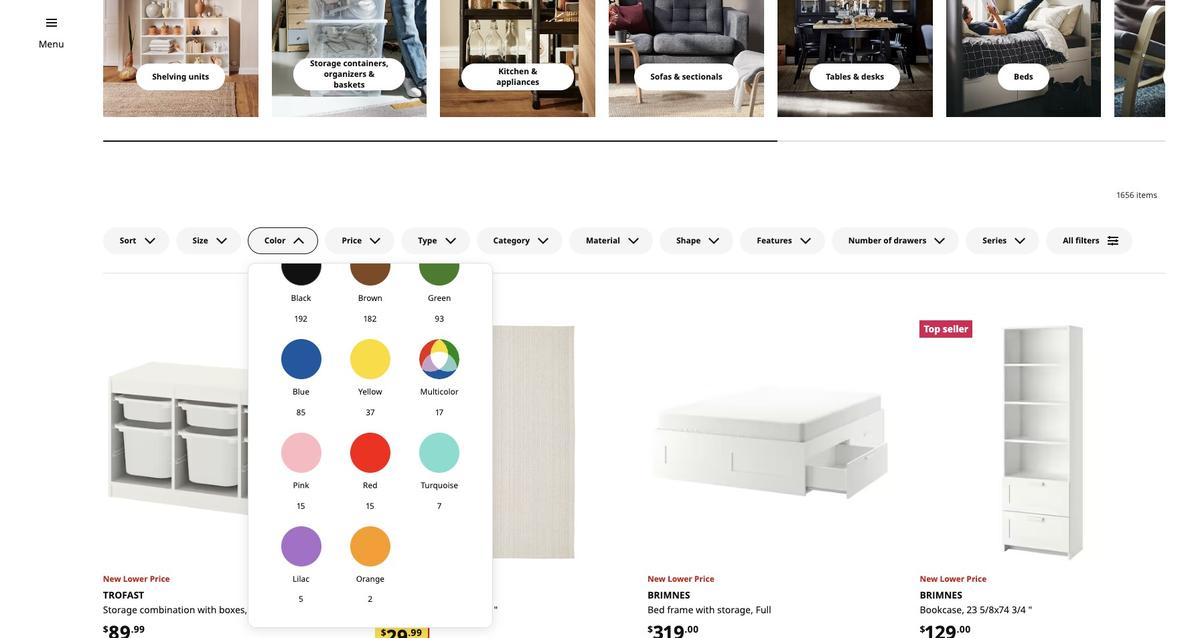 Task type: locate. For each thing, give the bounding box(es) containing it.
$ left . 99
[[103, 623, 108, 636]]

& right sofas
[[674, 71, 680, 82]]

17 products element
[[412, 407, 467, 420]]

type button
[[401, 228, 470, 254]]

brimnes
[[648, 589, 690, 602], [920, 589, 962, 602]]

2 new from the left
[[648, 574, 666, 585]]

2 " from the left
[[494, 604, 498, 617]]

units
[[189, 71, 209, 82]]

. 00
[[685, 623, 699, 636], [957, 623, 971, 636]]

flatwoven,
[[398, 604, 443, 617]]

1 horizontal spatial . 00
[[957, 623, 971, 636]]

23
[[967, 604, 977, 617]]

with inside new lower price trofast storage combination with boxes, 39x17 3/8x22 "
[[198, 604, 217, 617]]

0 horizontal spatial "
[[309, 604, 313, 617]]

price inside the new lower price brimnes bed frame with storage, full
[[694, 574, 714, 585]]

& inside sofas & sectionals button
[[674, 71, 680, 82]]

1 horizontal spatial '
[[482, 604, 484, 617]]

brimnes inside new lower price brimnes bookcase, 23 5/8x74 3/4 "
[[920, 589, 962, 602]]

3 new from the left
[[920, 574, 938, 585]]

0 horizontal spatial '
[[453, 604, 455, 617]]

& inside storage containers, organizers & baskets
[[368, 68, 375, 80]]

new up bookcase, on the right bottom of the page
[[920, 574, 938, 585]]

" for rug, flatwoven, 7 ' 3 "x9 ' 2 "
[[494, 604, 498, 617]]

brimnes inside the new lower price brimnes bed frame with storage, full
[[648, 589, 690, 602]]

1 vertical spatial 7
[[446, 604, 450, 617]]

new inside new lower price brimnes bookcase, 23 5/8x74 3/4 "
[[920, 574, 938, 585]]

1 horizontal spatial new
[[648, 574, 666, 585]]

beds
[[1014, 71, 1033, 82]]

1 00 from the left
[[687, 623, 699, 636]]

00
[[687, 623, 699, 636], [959, 623, 971, 636]]

. down frame
[[685, 623, 687, 636]]

1 horizontal spatial 15
[[366, 501, 374, 512]]

0 horizontal spatial .
[[131, 623, 134, 636]]

features button
[[740, 228, 825, 254]]

new up bed
[[648, 574, 666, 585]]

0 horizontal spatial . 00
[[685, 623, 699, 636]]

2 $ from the left
[[648, 623, 653, 636]]

$ down bed
[[648, 623, 653, 636]]

1 $ from the left
[[103, 623, 108, 636]]

00 down 23
[[959, 623, 971, 636]]

2 right "x9
[[486, 604, 491, 617]]

shelving units
[[152, 71, 209, 82]]

93
[[435, 314, 444, 325]]

kitchen & appliances
[[496, 66, 539, 88]]

price for storage combination with boxes, 39x17 3/8x22 "
[[150, 574, 170, 585]]

2 00 from the left
[[959, 623, 971, 636]]

1 15 from the left
[[297, 501, 305, 512]]

new for bed
[[648, 574, 666, 585]]

15 down 'pink'
[[297, 501, 305, 512]]

1 horizontal spatial lower
[[668, 574, 692, 585]]

1 lower from the left
[[123, 574, 148, 585]]

category button
[[476, 228, 563, 254]]

price inside new lower price brimnes bookcase, 23 5/8x74 3/4 "
[[967, 574, 987, 585]]

1 . 00 from the left
[[685, 623, 699, 636]]

1 with from the left
[[198, 604, 217, 617]]

1 horizontal spatial 00
[[959, 623, 971, 636]]

drawers
[[894, 235, 926, 246]]

kitchen
[[498, 66, 529, 77]]

lower for bed
[[668, 574, 692, 585]]

& inside tables & desks button
[[853, 71, 859, 82]]

beds list item
[[946, 0, 1101, 117]]

&
[[531, 66, 537, 77], [368, 68, 375, 80], [674, 71, 680, 82], [853, 71, 859, 82]]

0 horizontal spatial new
[[103, 574, 121, 585]]

00 down frame
[[687, 623, 699, 636]]

0 horizontal spatial 15 products element
[[273, 501, 329, 513]]

1 new from the left
[[103, 574, 121, 585]]

2 horizontal spatial lower
[[940, 574, 964, 585]]

brimnes up bookcase, on the right bottom of the page
[[920, 589, 962, 602]]

list item
[[1115, 0, 1192, 117]]

15 down red
[[366, 501, 374, 512]]

. for combination
[[131, 623, 134, 636]]

price inside popup button
[[342, 235, 362, 246]]

$
[[103, 623, 108, 636], [648, 623, 653, 636], [920, 623, 925, 636]]

1 horizontal spatial brimnes
[[920, 589, 962, 602]]

7
[[437, 501, 441, 512], [446, 604, 450, 617]]

lower up frame
[[668, 574, 692, 585]]

1656 items
[[1117, 189, 1157, 201]]

. down trofast
[[131, 623, 134, 636]]

2 horizontal spatial .
[[957, 623, 959, 636]]

new lower price brimnes bed frame with storage, full
[[648, 574, 771, 617]]

1 horizontal spatial .
[[685, 623, 687, 636]]

turquoise
[[421, 480, 458, 491]]

sectionals
[[682, 71, 722, 82]]

0 horizontal spatial lower
[[123, 574, 148, 585]]

1 horizontal spatial storage
[[310, 58, 341, 69]]

15 products element down red
[[342, 501, 398, 513]]

00 for 23
[[959, 623, 971, 636]]

192 products element
[[273, 314, 329, 326]]

"
[[309, 604, 313, 617], [494, 604, 498, 617], [1028, 604, 1032, 617]]

2 horizontal spatial new
[[920, 574, 938, 585]]

0 vertical spatial storage
[[310, 58, 341, 69]]

price
[[342, 235, 362, 246], [150, 574, 170, 585], [694, 574, 714, 585], [967, 574, 987, 585]]

3 . from the left
[[957, 623, 959, 636]]

all
[[1063, 235, 1073, 246]]

2 horizontal spatial "
[[1028, 604, 1032, 617]]

& right baskets at the left top
[[368, 68, 375, 80]]

7 down "turquoise"
[[437, 501, 441, 512]]

1 horizontal spatial "
[[494, 604, 498, 617]]

brimnes up frame
[[648, 589, 690, 602]]

" right 3/4
[[1028, 604, 1032, 617]]

& left desks at the right top
[[853, 71, 859, 82]]

1 " from the left
[[309, 604, 313, 617]]

2 products element
[[342, 594, 398, 607]]

new inside new lower price trofast storage combination with boxes, 39x17 3/8x22 "
[[103, 574, 121, 585]]

" right 5
[[309, 604, 313, 617]]

0 horizontal spatial with
[[198, 604, 217, 617]]

storage
[[310, 58, 341, 69], [103, 604, 137, 617]]

lower
[[123, 574, 148, 585], [668, 574, 692, 585], [940, 574, 964, 585]]

a poang gray chair next to a side table with a coffee and glasses on it image
[[1115, 0, 1192, 117]]

baskets
[[334, 79, 365, 90]]

features
[[757, 235, 792, 246]]

' left 3
[[453, 604, 455, 617]]

new
[[103, 574, 121, 585], [648, 574, 666, 585], [920, 574, 938, 585]]

0 horizontal spatial brimnes
[[648, 589, 690, 602]]

3 " from the left
[[1028, 604, 1032, 617]]

3 $ from the left
[[920, 623, 925, 636]]

brimnes for bookcase,
[[920, 589, 962, 602]]

lower inside new lower price brimnes bookcase, 23 5/8x74 3/4 "
[[940, 574, 964, 585]]

storage containers, organizers & baskets
[[310, 58, 388, 90]]

combination
[[140, 604, 195, 617]]

price inside new lower price trofast storage combination with boxes, 39x17 3/8x22 "
[[150, 574, 170, 585]]

lower inside the new lower price brimnes bed frame with storage, full
[[668, 574, 692, 585]]

& inside kitchen & appliances
[[531, 66, 537, 77]]

sort button
[[103, 228, 169, 254]]

0 horizontal spatial 00
[[687, 623, 699, 636]]

1 brimnes from the left
[[648, 589, 690, 602]]

color
[[264, 235, 286, 246]]

37 products element
[[342, 407, 398, 420]]

new for storage
[[103, 574, 121, 585]]

00 for frame
[[687, 623, 699, 636]]

3 lower from the left
[[940, 574, 964, 585]]

15 products element
[[273, 501, 329, 513], [342, 501, 398, 513]]

7 products element
[[412, 501, 467, 513]]

type
[[418, 235, 437, 246]]

two white billy bookcases with different sizes of vases and books in it image
[[103, 0, 258, 117]]

.
[[131, 623, 134, 636], [685, 623, 687, 636], [957, 623, 959, 636]]

0 horizontal spatial 15
[[297, 501, 305, 512]]

& right kitchen
[[531, 66, 537, 77]]

$ for storage combination with boxes, 39x17 3/8x22 "
[[103, 623, 108, 636]]

' right "x9
[[482, 604, 484, 617]]

scrollbar
[[103, 133, 1165, 149]]

seller
[[943, 322, 968, 335]]

1 . from the left
[[131, 623, 134, 636]]

tables & desks button
[[810, 64, 900, 90]]

1 horizontal spatial 15 products element
[[342, 501, 398, 513]]

3
[[457, 604, 463, 617]]

lower inside new lower price trofast storage combination with boxes, 39x17 3/8x22 "
[[123, 574, 148, 585]]

lower up bookcase, on the right bottom of the page
[[940, 574, 964, 585]]

1 horizontal spatial $
[[648, 623, 653, 636]]

0 horizontal spatial storage
[[103, 604, 137, 617]]

1 ' from the left
[[453, 604, 455, 617]]

number
[[848, 235, 881, 246]]

2 . from the left
[[685, 623, 687, 636]]

15 products element down 'pink'
[[273, 501, 329, 513]]

with inside the new lower price brimnes bed frame with storage, full
[[696, 604, 715, 617]]

2
[[368, 594, 372, 606], [486, 604, 491, 617]]

& for kitchen & appliances
[[531, 66, 537, 77]]

2 brimnes from the left
[[920, 589, 962, 602]]

2 horizontal spatial $
[[920, 623, 925, 636]]

storage inside storage containers, organizers & baskets
[[310, 58, 341, 69]]

shelving units list item
[[103, 0, 258, 117]]

new lower price brimnes bookcase, 23 5/8x74 3/4 "
[[920, 574, 1032, 617]]

2 lower from the left
[[668, 574, 692, 585]]

$ down bookcase, on the right bottom of the page
[[920, 623, 925, 636]]

new up trofast
[[103, 574, 121, 585]]

with left boxes,
[[198, 604, 217, 617]]

orange
[[356, 574, 384, 585]]

sofas & sectionals
[[650, 71, 722, 82]]

"x9
[[465, 604, 479, 617]]

" for new lower price brimnes bookcase, 23 5/8x74 3/4 "
[[1028, 604, 1032, 617]]

kitchen & appliances list item
[[440, 0, 595, 117]]

number of drawers button
[[831, 228, 959, 254]]

0 horizontal spatial $
[[103, 623, 108, 636]]

. down bookcase, on the right bottom of the page
[[957, 623, 959, 636]]

1 horizontal spatial 7
[[446, 604, 450, 617]]

2 left the rug,
[[368, 594, 372, 606]]

1 15 products element from the left
[[273, 501, 329, 513]]

2 15 from the left
[[366, 501, 374, 512]]

1 vertical spatial storage
[[103, 604, 137, 617]]

2 . 00 from the left
[[957, 623, 971, 636]]

brown
[[358, 293, 382, 304]]

brimnes for bed
[[648, 589, 690, 602]]

0 vertical spatial 7
[[437, 501, 441, 512]]

$ for bookcase, 23 5/8x74 3/4 "
[[920, 623, 925, 636]]

1 horizontal spatial with
[[696, 604, 715, 617]]

with right frame
[[696, 604, 715, 617]]

182
[[364, 314, 377, 325]]

2 with from the left
[[696, 604, 715, 617]]

black
[[291, 293, 311, 304]]

desks
[[861, 71, 884, 82]]

full
[[756, 604, 771, 617]]

" right "x9
[[494, 604, 498, 617]]

. 00 down frame
[[685, 623, 699, 636]]

7 left 3
[[446, 604, 450, 617]]

lower up trofast
[[123, 574, 148, 585]]

. 00 down 23
[[957, 623, 971, 636]]

99
[[134, 623, 145, 636]]

new inside the new lower price brimnes bed frame with storage, full
[[648, 574, 666, 585]]

containers,
[[343, 58, 388, 69]]

frame
[[667, 604, 693, 617]]

with for storage,
[[696, 604, 715, 617]]

storage,
[[717, 604, 753, 617]]

2 15 products element from the left
[[342, 501, 398, 513]]

" inside new lower price brimnes bookcase, 23 5/8x74 3/4 "
[[1028, 604, 1032, 617]]



Task type: describe. For each thing, give the bounding box(es) containing it.
tables & desks list item
[[777, 0, 933, 117]]

39x17
[[250, 604, 274, 617]]

blue
[[293, 386, 309, 398]]

lower for bookcase,
[[940, 574, 964, 585]]

multicolor
[[420, 386, 459, 398]]

37
[[366, 407, 375, 419]]

5 products element
[[273, 594, 329, 607]]

15 products element for pink
[[273, 501, 329, 513]]

15 products element for red
[[342, 501, 398, 513]]

sofas
[[650, 71, 672, 82]]

" inside new lower price trofast storage combination with boxes, 39x17 3/8x22 "
[[309, 604, 313, 617]]

lower for storage
[[123, 574, 148, 585]]

size button
[[176, 228, 241, 254]]

sofas & sectionals button
[[634, 64, 738, 90]]

5
[[299, 594, 303, 606]]

3/4
[[1012, 604, 1026, 617]]

15 for red
[[366, 501, 374, 512]]

93 products element
[[412, 314, 467, 326]]

$ for bed frame with storage, full
[[648, 623, 653, 636]]

organizers
[[324, 68, 366, 80]]

a gray sofa against a light gray wall and a birch coffee table in front of it image
[[609, 0, 764, 117]]

shape button
[[660, 228, 734, 254]]

rug, flatwoven, 7 ' 3 "x9 ' 2 " link
[[375, 589, 621, 639]]

appliances
[[496, 76, 539, 88]]

red
[[363, 480, 377, 491]]

items
[[1136, 189, 1157, 201]]

menu
[[39, 38, 64, 50]]

green
[[428, 293, 451, 304]]

storage containers, organizers & baskets list item
[[272, 0, 427, 117]]

shelving
[[152, 71, 186, 82]]

182 products element
[[342, 314, 398, 326]]

a person relaxing on a bed with storage and writing in a book image
[[946, 0, 1101, 117]]

bed
[[648, 604, 665, 617]]

0 horizontal spatial 2
[[368, 594, 372, 606]]

85 products element
[[273, 407, 329, 420]]

new for bookcase,
[[920, 574, 938, 585]]

beds button
[[998, 64, 1049, 90]]

0 horizontal spatial 7
[[437, 501, 441, 512]]

15 for pink
[[297, 501, 305, 512]]

rug,
[[375, 604, 395, 617]]

color button
[[248, 228, 318, 254]]

boxes,
[[219, 604, 247, 617]]

tables
[[826, 71, 851, 82]]

filters
[[1075, 235, 1099, 246]]

material button
[[569, 228, 653, 254]]

yellow
[[358, 386, 382, 398]]

all filters
[[1063, 235, 1099, 246]]

shelving units button
[[136, 64, 225, 90]]

5/8x74
[[980, 604, 1009, 617]]

17
[[436, 407, 443, 419]]

size
[[193, 235, 208, 246]]

menu button
[[39, 37, 64, 52]]

storage inside new lower price trofast storage combination with boxes, 39x17 3/8x22 "
[[103, 604, 137, 617]]

trofast
[[103, 589, 144, 602]]

2 ' from the left
[[482, 604, 484, 617]]

. for frame
[[685, 623, 687, 636]]

series button
[[966, 228, 1039, 254]]

four transparent storage boxes stacked on each other with various household items packed in them image
[[272, 0, 427, 117]]

. for 23
[[957, 623, 959, 636]]

two black carts next to each other with kitchen items and spices organized on them image
[[440, 0, 595, 117]]

sort
[[120, 235, 136, 246]]

sofas & sectionals list item
[[609, 0, 764, 117]]

all filters button
[[1046, 228, 1132, 254]]

series
[[983, 235, 1007, 246]]

. 99
[[131, 623, 145, 636]]

of
[[884, 235, 892, 246]]

shape
[[676, 235, 701, 246]]

number of drawers
[[848, 235, 926, 246]]

192
[[295, 314, 307, 325]]

price button
[[325, 228, 395, 254]]

85
[[296, 407, 306, 419]]

3/8x22
[[277, 604, 306, 617]]

material
[[586, 235, 620, 246]]

category
[[493, 235, 530, 246]]

with for boxes,
[[198, 604, 217, 617]]

kitchen & appliances button
[[462, 64, 574, 90]]

storage containers, organizers & baskets button
[[293, 58, 405, 90]]

price for bed frame with storage, full
[[694, 574, 714, 585]]

pink
[[293, 480, 309, 491]]

rug, flatwoven, 7 ' 3 "x9 ' 2 "
[[375, 604, 498, 617]]

. 00 for 23
[[957, 623, 971, 636]]

price for bookcase, 23 5/8x74 3/4 "
[[967, 574, 987, 585]]

new lower price trofast storage combination with boxes, 39x17 3/8x22 "
[[103, 574, 313, 617]]

tables & desks
[[826, 71, 884, 82]]

& for tables & desks
[[853, 71, 859, 82]]

1 horizontal spatial 2
[[486, 604, 491, 617]]

1656
[[1117, 189, 1134, 201]]

top
[[924, 322, 940, 335]]

a decorated dining table with six black chairs surrounding it and two bookcases in the background image
[[777, 0, 933, 117]]

top seller
[[924, 322, 968, 335]]

. 00 for frame
[[685, 623, 699, 636]]

& for sofas & sectionals
[[674, 71, 680, 82]]

lilac
[[293, 574, 309, 585]]

bookcase,
[[920, 604, 964, 617]]



Task type: vqa. For each thing, say whether or not it's contained in the screenshot.
2nd Heading from the top
no



